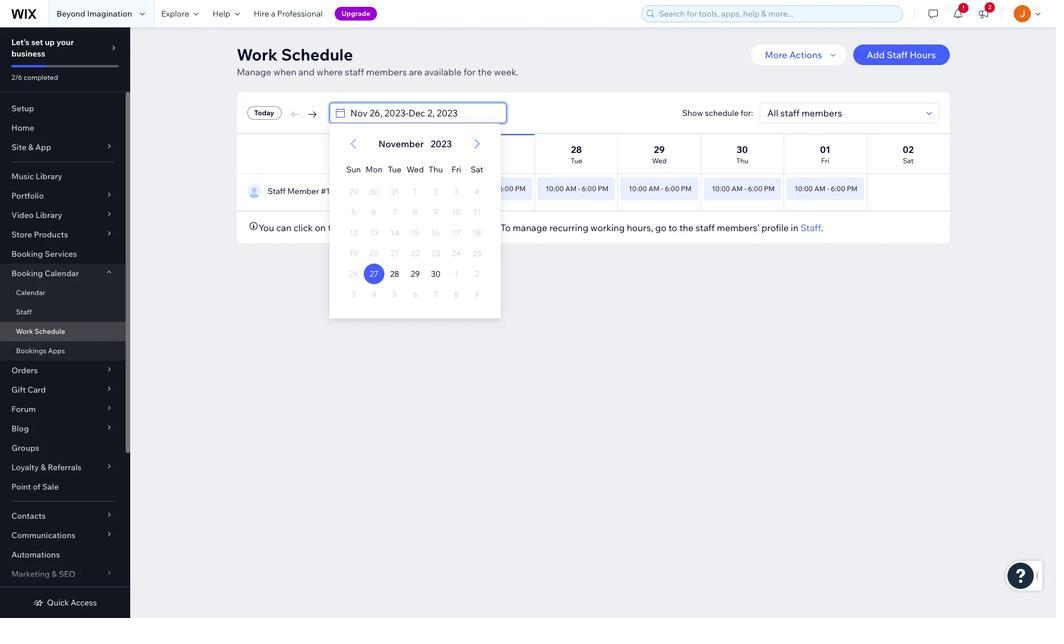 Task type: describe. For each thing, give the bounding box(es) containing it.
store
[[11, 230, 32, 240]]

available
[[425, 66, 462, 78]]

2 to from the left
[[669, 222, 678, 234]]

member
[[288, 186, 319, 197]]

10:00 for first 10:00 am - 6:00 pm link
[[463, 185, 481, 193]]

one
[[421, 222, 437, 234]]

10:00 am - 6:00 pm for second 10:00 am - 6:00 pm link from right
[[712, 185, 775, 193]]

0 horizontal spatial the
[[328, 222, 342, 234]]

go
[[655, 222, 667, 234]]

0 horizontal spatial mon
[[366, 165, 382, 175]]

upgrade
[[342, 9, 370, 18]]

profile
[[762, 222, 789, 234]]

let's set up your business
[[11, 37, 74, 59]]

grid containing november
[[329, 123, 501, 319]]

5 row from the top
[[343, 243, 487, 264]]

add
[[867, 49, 885, 61]]

forum button
[[0, 400, 126, 419]]

row group containing 27
[[329, 182, 501, 319]]

fri inside 01 fri
[[821, 157, 830, 165]]

store products button
[[0, 225, 126, 245]]

pm for third 10:00 am - 6:00 pm link from the right
[[681, 185, 692, 193]]

am for second 10:00 am - 6:00 pm link from right
[[732, 185, 743, 193]]

10:00 am - 6:00 pm for 2nd 10:00 am - 6:00 pm link
[[546, 185, 609, 193]]

pm for second 10:00 am - 6:00 pm link from right
[[764, 185, 775, 193]]

communications button
[[0, 526, 126, 546]]

monday, november 27, 2023 cell
[[364, 264, 384, 285]]

& for loyalty
[[41, 463, 46, 473]]

access
[[71, 598, 97, 609]]

- for first 10:00 am - 6:00 pm link
[[495, 185, 498, 193]]

portfolio button
[[0, 186, 126, 206]]

staff left 'member'
[[268, 186, 286, 197]]

6:00 for third 10:00 am - 6:00 pm link from the right
[[665, 185, 680, 193]]

1 horizontal spatial staff
[[696, 222, 715, 234]]

booking services
[[11, 249, 77, 259]]

show
[[683, 108, 703, 118]]

working
[[591, 222, 625, 234]]

marketing & seo
[[11, 570, 75, 580]]

0 horizontal spatial fri
[[451, 165, 461, 175]]

today
[[254, 109, 274, 117]]

30 thu
[[737, 144, 749, 165]]

1 10:00 am - 6:00 pm link from the left
[[455, 178, 533, 201]]

groups
[[11, 443, 39, 454]]

hours
[[910, 49, 936, 61]]

portfolio
[[11, 191, 44, 201]]

02
[[903, 144, 914, 155]]

26 sun
[[404, 144, 417, 165]]

services
[[45, 249, 77, 259]]

10:00 for second 10:00 am - 6:00 pm link from right
[[712, 185, 730, 193]]

and
[[299, 66, 315, 78]]

.
[[821, 222, 824, 234]]

& for marketing
[[52, 570, 57, 580]]

1 horizontal spatial thu
[[737, 157, 749, 165]]

schedule for work schedule
[[35, 327, 65, 336]]

site
[[11, 142, 26, 153]]

am for 2nd 10:00 am - 6:00 pm link
[[566, 185, 577, 193]]

more actions button
[[751, 45, 847, 65]]

10:00 am - 6:00 pm for first 10:00 am - 6:00 pm link
[[463, 185, 526, 193]]

let's
[[11, 37, 29, 47]]

the inside work schedule manage when and where staff members are available for the week.
[[478, 66, 492, 78]]

29 for 29 wed
[[654, 144, 665, 155]]

seo
[[59, 570, 75, 580]]

10:00 am - 6:00 pm for 1st 10:00 am - 6:00 pm link from right
[[795, 185, 858, 193]]

gift
[[11, 385, 26, 395]]

add staff hours button
[[853, 45, 950, 65]]

30 for 30
[[431, 269, 441, 279]]

music library link
[[0, 167, 126, 186]]

7 row from the top
[[343, 285, 487, 305]]

10:00 for third 10:00 am - 6:00 pm link from the right
[[629, 185, 647, 193]]

quick
[[47, 598, 69, 609]]

28 for 28
[[390, 269, 399, 279]]

on
[[315, 222, 326, 234]]

video library button
[[0, 206, 126, 225]]

show schedule for:
[[683, 108, 753, 118]]

site & app
[[11, 142, 51, 153]]

0 horizontal spatial schedule
[[344, 222, 383, 234]]

3 row from the top
[[343, 202, 487, 223]]

- for 1st 10:00 am - 6:00 pm link from right
[[827, 185, 830, 193]]

2023
[[431, 138, 452, 150]]

you can click on the schedule to make one time changes. to manage recurring working hours, go to the staff members' profile in staff .
[[259, 222, 824, 234]]

booking calendar button
[[0, 264, 126, 283]]

music library
[[11, 171, 62, 182]]

beyond
[[57, 9, 85, 19]]

30 for 30 thu
[[737, 144, 748, 155]]

work for work schedule manage when and where staff members are available for the week.
[[237, 45, 278, 65]]

10:00 for 2nd 10:00 am - 6:00 pm link
[[546, 185, 564, 193]]

home link
[[0, 118, 126, 138]]

recurring
[[550, 222, 589, 234]]

today button
[[247, 106, 281, 120]]

bookings apps link
[[0, 342, 126, 361]]

alert containing november
[[375, 137, 455, 151]]

staff inside button
[[887, 49, 908, 61]]

help
[[213, 9, 230, 19]]

28 for 28 tue
[[571, 144, 582, 155]]

loyalty
[[11, 463, 39, 473]]

completed
[[24, 73, 58, 82]]

of
[[33, 482, 41, 493]]

am for first 10:00 am - 6:00 pm link
[[483, 185, 494, 193]]

changes.
[[460, 222, 499, 234]]

sidebar element
[[0, 27, 130, 619]]

members
[[366, 66, 407, 78]]

pm for first 10:00 am - 6:00 pm link
[[515, 185, 526, 193]]

can
[[276, 222, 292, 234]]

explore
[[161, 9, 189, 19]]

manage
[[237, 66, 271, 78]]

booking calendar
[[11, 269, 79, 279]]

a
[[271, 9, 275, 19]]

work for work schedule
[[16, 327, 33, 336]]

beyond imagination
[[57, 9, 132, 19]]

you
[[259, 222, 274, 234]]

card
[[28, 385, 46, 395]]

gift card button
[[0, 381, 126, 400]]

2
[[989, 3, 992, 11]]

sale
[[42, 482, 59, 493]]

& for site
[[28, 142, 33, 153]]

staff right 'in'
[[801, 222, 821, 234]]

communications
[[11, 531, 75, 541]]

2 horizontal spatial the
[[680, 222, 694, 234]]

5 10:00 am - 6:00 pm link from the left
[[787, 178, 865, 201]]

click
[[294, 222, 313, 234]]

actions
[[790, 49, 823, 61]]

loyalty & referrals
[[11, 463, 81, 473]]

2 button
[[971, 0, 997, 27]]

pm for 2nd 10:00 am - 6:00 pm link
[[598, 185, 609, 193]]

1 vertical spatial calendar
[[16, 289, 45, 297]]

schedule for work schedule manage when and where staff members are available for the week.
[[281, 45, 353, 65]]



Task type: locate. For each thing, give the bounding box(es) containing it.
sat inside 02 sat
[[903, 157, 914, 165]]

library up portfolio dropdown button
[[36, 171, 62, 182]]

music
[[11, 171, 34, 182]]

hire
[[254, 9, 269, 19]]

- down 29 wed
[[661, 185, 664, 193]]

grid
[[329, 123, 501, 319], [237, 134, 950, 219]]

0 vertical spatial 29
[[654, 144, 665, 155]]

2 - from the left
[[578, 185, 580, 193]]

library inside dropdown button
[[36, 210, 62, 221]]

-
[[495, 185, 498, 193], [578, 185, 580, 193], [661, 185, 664, 193], [744, 185, 747, 193], [827, 185, 830, 193]]

10:00 am - 6:00 pm down 29 wed
[[629, 185, 692, 193]]

booking down booking services
[[11, 269, 43, 279]]

2/6 completed
[[11, 73, 58, 82]]

1 pm from the left
[[515, 185, 526, 193]]

schedule
[[705, 108, 739, 118], [344, 222, 383, 234]]

28 tue
[[571, 144, 583, 165]]

3 am from the left
[[649, 185, 660, 193]]

2 10:00 am - 6:00 pm link from the left
[[537, 178, 616, 201]]

to
[[501, 222, 511, 234]]

6 row from the top
[[343, 264, 487, 285]]

5 - from the left
[[827, 185, 830, 193]]

- down the mon link
[[495, 185, 498, 193]]

0 horizontal spatial thu
[[429, 165, 443, 175]]

1 10:00 from the left
[[463, 185, 481, 193]]

members'
[[717, 222, 760, 234]]

- for 2nd 10:00 am - 6:00 pm link
[[578, 185, 580, 193]]

1 booking from the top
[[11, 249, 43, 259]]

work schedule
[[16, 327, 65, 336]]

01
[[820, 144, 831, 155]]

10:00 up you can click on the schedule to make one time changes. to manage recurring working hours, go to the staff members' profile in staff .
[[546, 185, 564, 193]]

thu down for:
[[737, 157, 749, 165]]

1 6:00 from the left
[[499, 185, 514, 193]]

0 horizontal spatial sun
[[346, 165, 361, 175]]

26
[[405, 144, 416, 155]]

1 library from the top
[[36, 171, 62, 182]]

5 6:00 from the left
[[831, 185, 846, 193]]

alert
[[375, 137, 455, 151]]

schedule up 'apps'
[[35, 327, 65, 336]]

- down "28 tue"
[[578, 185, 580, 193]]

4 pm from the left
[[764, 185, 775, 193]]

0 horizontal spatial wed
[[407, 165, 424, 175]]

1 horizontal spatial 28
[[571, 144, 582, 155]]

work inside work schedule manage when and where staff members are available for the week.
[[237, 45, 278, 65]]

1 vertical spatial booking
[[11, 269, 43, 279]]

2 vertical spatial &
[[52, 570, 57, 580]]

work up manage
[[237, 45, 278, 65]]

2/6
[[11, 73, 22, 82]]

6:00 for 2nd 10:00 am - 6:00 pm link
[[582, 185, 597, 193]]

1 vertical spatial 29
[[410, 269, 420, 279]]

to right the go in the top right of the page
[[669, 222, 678, 234]]

marketing
[[11, 570, 50, 580]]

am for third 10:00 am - 6:00 pm link from the right
[[649, 185, 660, 193]]

10:00 am - 6:00 pm down the mon link
[[463, 185, 526, 193]]

4 row from the top
[[343, 223, 487, 243]]

2 booking from the top
[[11, 269, 43, 279]]

10:00 am - 6:00 pm down 01 fri
[[795, 185, 858, 193]]

1 horizontal spatial mon
[[487, 157, 501, 166]]

calendar inside dropdown button
[[45, 269, 79, 279]]

5 pm from the left
[[847, 185, 858, 193]]

booking services link
[[0, 245, 126, 264]]

week.
[[494, 66, 519, 78]]

0 horizontal spatial &
[[28, 142, 33, 153]]

0 vertical spatial &
[[28, 142, 33, 153]]

27
[[369, 269, 378, 279]]

hours,
[[627, 222, 653, 234]]

app
[[35, 142, 51, 153]]

blog
[[11, 424, 29, 434]]

10:00 am - 6:00 pm
[[463, 185, 526, 193], [546, 185, 609, 193], [629, 185, 692, 193], [712, 185, 775, 193], [795, 185, 858, 193]]

your
[[57, 37, 74, 47]]

more
[[765, 49, 788, 61]]

- for second 10:00 am - 6:00 pm link from right
[[744, 185, 747, 193]]

0 vertical spatial schedule
[[281, 45, 353, 65]]

3 10:00 am - 6:00 pm from the left
[[629, 185, 692, 193]]

am down the mon link
[[483, 185, 494, 193]]

10:00 up staff 'button'
[[795, 185, 813, 193]]

bookings apps
[[16, 347, 65, 355]]

library for video library
[[36, 210, 62, 221]]

sun
[[404, 157, 417, 165], [346, 165, 361, 175]]

staff
[[345, 66, 364, 78], [696, 222, 715, 234]]

& left seo
[[52, 570, 57, 580]]

5 10:00 am - 6:00 pm from the left
[[795, 185, 858, 193]]

1 vertical spatial schedule
[[35, 327, 65, 336]]

am down 01 fri
[[815, 185, 826, 193]]

0 horizontal spatial sat
[[470, 165, 483, 175]]

02 sat
[[903, 144, 914, 165]]

booking for booking services
[[11, 249, 43, 259]]

10:00 am - 6:00 pm link down "28 tue"
[[537, 178, 616, 201]]

fri
[[821, 157, 830, 165], [451, 165, 461, 175]]

- down 30 thu
[[744, 185, 747, 193]]

staff member #1
[[268, 186, 330, 197]]

contacts button
[[0, 507, 126, 526]]

1 horizontal spatial 29
[[654, 144, 665, 155]]

3 10:00 from the left
[[629, 185, 647, 193]]

booking inside dropdown button
[[11, 269, 43, 279]]

the right on
[[328, 222, 342, 234]]

hire a professional
[[254, 9, 323, 19]]

thu down 2023
[[429, 165, 443, 175]]

3 pm from the left
[[681, 185, 692, 193]]

1 vertical spatial &
[[41, 463, 46, 473]]

store products
[[11, 230, 68, 240]]

home
[[11, 123, 34, 133]]

quick access
[[47, 598, 97, 609]]

0 horizontal spatial tue
[[388, 165, 401, 175]]

0 vertical spatial calendar
[[45, 269, 79, 279]]

0 vertical spatial booking
[[11, 249, 43, 259]]

3 - from the left
[[661, 185, 664, 193]]

calendar link
[[0, 283, 126, 303]]

time
[[439, 222, 458, 234]]

1 horizontal spatial &
[[41, 463, 46, 473]]

am down "28 tue"
[[566, 185, 577, 193]]

1 to from the left
[[385, 222, 394, 234]]

6:00 for 1st 10:00 am - 6:00 pm link from right
[[831, 185, 846, 193]]

10:00 am - 6:00 pm link down 29 wed
[[620, 178, 699, 201]]

schedule left for:
[[705, 108, 739, 118]]

up
[[45, 37, 55, 47]]

30 down one
[[431, 269, 441, 279]]

&
[[28, 142, 33, 153], [41, 463, 46, 473], [52, 570, 57, 580]]

0 vertical spatial 28
[[571, 144, 582, 155]]

1 vertical spatial 28
[[390, 269, 399, 279]]

& inside dropdown button
[[28, 142, 33, 153]]

0 horizontal spatial to
[[385, 222, 394, 234]]

grid containing 26
[[237, 134, 950, 219]]

1 horizontal spatial wed
[[652, 157, 667, 165]]

to
[[385, 222, 394, 234], [669, 222, 678, 234]]

when
[[273, 66, 297, 78]]

4 6:00 from the left
[[748, 185, 763, 193]]

1 vertical spatial library
[[36, 210, 62, 221]]

fri down 2023
[[451, 165, 461, 175]]

10:00 am - 6:00 pm down "28 tue"
[[546, 185, 609, 193]]

30 inside row group
[[431, 269, 441, 279]]

library for music library
[[36, 171, 62, 182]]

the right the go in the top right of the page
[[680, 222, 694, 234]]

point of sale link
[[0, 478, 126, 497]]

manage
[[513, 222, 548, 234]]

2 pm from the left
[[598, 185, 609, 193]]

marketing & seo button
[[0, 565, 126, 585]]

2 horizontal spatial &
[[52, 570, 57, 580]]

schedule inside work schedule manage when and where staff members are available for the week.
[[281, 45, 353, 65]]

1 horizontal spatial schedule
[[705, 108, 739, 118]]

mon link
[[484, 135, 504, 174]]

10:00
[[463, 185, 481, 193], [546, 185, 564, 193], [629, 185, 647, 193], [712, 185, 730, 193], [795, 185, 813, 193]]

2 10:00 am - 6:00 pm from the left
[[546, 185, 609, 193]]

pm for 1st 10:00 am - 6:00 pm link from right
[[847, 185, 858, 193]]

the
[[478, 66, 492, 78], [328, 222, 342, 234], [680, 222, 694, 234]]

0 vertical spatial work
[[237, 45, 278, 65]]

1 horizontal spatial work
[[237, 45, 278, 65]]

sat down 02
[[903, 157, 914, 165]]

& right the loyalty
[[41, 463, 46, 473]]

& right "site"
[[28, 142, 33, 153]]

help button
[[206, 0, 247, 27]]

booking down store
[[11, 249, 43, 259]]

28 inside row group
[[390, 269, 399, 279]]

1 horizontal spatial schedule
[[281, 45, 353, 65]]

am down 30 thu
[[732, 185, 743, 193]]

1 horizontal spatial fri
[[821, 157, 830, 165]]

am for 1st 10:00 am - 6:00 pm link from right
[[815, 185, 826, 193]]

schedule inside the sidebar element
[[35, 327, 65, 336]]

6:00 for first 10:00 am - 6:00 pm link
[[499, 185, 514, 193]]

1 vertical spatial schedule
[[344, 222, 383, 234]]

10:00 am - 6:00 pm link down 30 thu
[[704, 178, 782, 201]]

3 10:00 am - 6:00 pm link from the left
[[620, 178, 699, 201]]

schedule right on
[[344, 222, 383, 234]]

29
[[654, 144, 665, 155], [410, 269, 420, 279]]

- for third 10:00 am - 6:00 pm link from the right
[[661, 185, 664, 193]]

0 horizontal spatial work
[[16, 327, 33, 336]]

1 horizontal spatial tue
[[571, 157, 583, 165]]

0 vertical spatial 30
[[737, 144, 748, 155]]

3 6:00 from the left
[[665, 185, 680, 193]]

am down 29 wed
[[649, 185, 660, 193]]

10:00 am - 6:00 pm link down 01 fri
[[787, 178, 865, 201]]

row containing 27
[[343, 264, 487, 285]]

2 library from the top
[[36, 210, 62, 221]]

quick access button
[[33, 598, 97, 609]]

10:00 up the hours,
[[629, 185, 647, 193]]

add staff hours
[[867, 49, 936, 61]]

1 vertical spatial work
[[16, 327, 33, 336]]

november
[[378, 138, 424, 150]]

point
[[11, 482, 31, 493]]

0 horizontal spatial 30
[[431, 269, 441, 279]]

01 fri
[[820, 144, 831, 165]]

are
[[409, 66, 423, 78]]

0 vertical spatial staff
[[345, 66, 364, 78]]

1 row from the top
[[343, 154, 487, 182]]

row
[[343, 154, 487, 182], [343, 182, 487, 202], [343, 202, 487, 223], [343, 223, 487, 243], [343, 243, 487, 264], [343, 264, 487, 285], [343, 285, 487, 305]]

orders
[[11, 366, 38, 376]]

staff inside work schedule manage when and where staff members are available for the week.
[[345, 66, 364, 78]]

schedule
[[281, 45, 353, 65], [35, 327, 65, 336]]

work inside work schedule link
[[16, 327, 33, 336]]

staff left members'
[[696, 222, 715, 234]]

29 inside row group
[[410, 269, 420, 279]]

mon
[[487, 157, 501, 166], [366, 165, 382, 175]]

1 vertical spatial staff
[[696, 222, 715, 234]]

loyalty & referrals button
[[0, 458, 126, 478]]

schedule up and
[[281, 45, 353, 65]]

referrals
[[48, 463, 81, 473]]

1 - from the left
[[495, 185, 498, 193]]

None field
[[764, 103, 923, 123]]

library up "products"
[[36, 210, 62, 221]]

wed
[[652, 157, 667, 165], [407, 165, 424, 175]]

site & app button
[[0, 138, 126, 157]]

staff up work schedule
[[16, 308, 32, 317]]

hire a professional link
[[247, 0, 330, 27]]

2 row from the top
[[343, 182, 487, 202]]

work up the bookings
[[16, 327, 33, 336]]

1 horizontal spatial sat
[[903, 157, 914, 165]]

5 am from the left
[[815, 185, 826, 193]]

4 10:00 am - 6:00 pm link from the left
[[704, 178, 782, 201]]

4 - from the left
[[744, 185, 747, 193]]

setup link
[[0, 99, 126, 118]]

to left make
[[385, 222, 394, 234]]

staff inside the sidebar element
[[16, 308, 32, 317]]

work schedule link
[[0, 322, 126, 342]]

Search for tools, apps, help & more... field
[[656, 6, 899, 22]]

0 horizontal spatial 28
[[390, 269, 399, 279]]

0 horizontal spatial schedule
[[35, 327, 65, 336]]

2 6:00 from the left
[[582, 185, 597, 193]]

10:00 up members'
[[712, 185, 730, 193]]

10:00 am - 6:00 pm down 30 thu
[[712, 185, 775, 193]]

28 inside "28 tue"
[[571, 144, 582, 155]]

1 horizontal spatial the
[[478, 66, 492, 78]]

0 horizontal spatial 29
[[410, 269, 420, 279]]

2 10:00 from the left
[[546, 185, 564, 193]]

booking for booking calendar
[[11, 269, 43, 279]]

4 am from the left
[[732, 185, 743, 193]]

setup
[[11, 103, 34, 114]]

professional
[[277, 9, 323, 19]]

1 vertical spatial 30
[[431, 269, 441, 279]]

10:00 am - 6:00 pm for third 10:00 am - 6:00 pm link from the right
[[629, 185, 692, 193]]

gift card
[[11, 385, 46, 395]]

automations link
[[0, 546, 126, 565]]

0 vertical spatial schedule
[[705, 108, 739, 118]]

for
[[464, 66, 476, 78]]

staff right add
[[887, 49, 908, 61]]

30 inside 30 thu
[[737, 144, 748, 155]]

29 inside 29 wed
[[654, 144, 665, 155]]

6:00 for second 10:00 am - 6:00 pm link from right
[[748, 185, 763, 193]]

29 wed
[[652, 144, 667, 165]]

1 am from the left
[[483, 185, 494, 193]]

staff right where
[[345, 66, 364, 78]]

4 10:00 from the left
[[712, 185, 730, 193]]

1 10:00 am - 6:00 pm from the left
[[463, 185, 526, 193]]

orders button
[[0, 361, 126, 381]]

29 for 29
[[410, 269, 420, 279]]

- down 01 fri
[[827, 185, 830, 193]]

contacts
[[11, 511, 46, 522]]

row containing sun
[[343, 154, 487, 182]]

row group
[[329, 182, 501, 319]]

pm
[[515, 185, 526, 193], [598, 185, 609, 193], [681, 185, 692, 193], [764, 185, 775, 193], [847, 185, 858, 193]]

library
[[36, 171, 62, 182], [36, 210, 62, 221]]

video library
[[11, 210, 62, 221]]

0 horizontal spatial staff
[[345, 66, 364, 78]]

30 down for:
[[737, 144, 748, 155]]

work schedule manage when and where staff members are available for the week.
[[237, 45, 519, 78]]

1 horizontal spatial sun
[[404, 157, 417, 165]]

10:00 am - 6:00 pm link down the mon link
[[455, 178, 533, 201]]

1 horizontal spatial 30
[[737, 144, 748, 155]]

calendar down the services
[[45, 269, 79, 279]]

fri down 01
[[821, 157, 830, 165]]

calendar down booking calendar
[[16, 289, 45, 297]]

groups link
[[0, 439, 126, 458]]

1 horizontal spatial to
[[669, 222, 678, 234]]

10:00 up changes.
[[463, 185, 481, 193]]

28
[[571, 144, 582, 155], [390, 269, 399, 279]]

10:00 for 1st 10:00 am - 6:00 pm link from right
[[795, 185, 813, 193]]

sat left the mon link
[[470, 165, 483, 175]]

2 am from the left
[[566, 185, 577, 193]]

0 vertical spatial library
[[36, 171, 62, 182]]

4 10:00 am - 6:00 pm from the left
[[712, 185, 775, 193]]

Nov 26, 2023-Dec 2, 2023 field
[[347, 103, 503, 123]]

5 10:00 from the left
[[795, 185, 813, 193]]

the right for
[[478, 66, 492, 78]]



Task type: vqa. For each thing, say whether or not it's contained in the screenshot.


